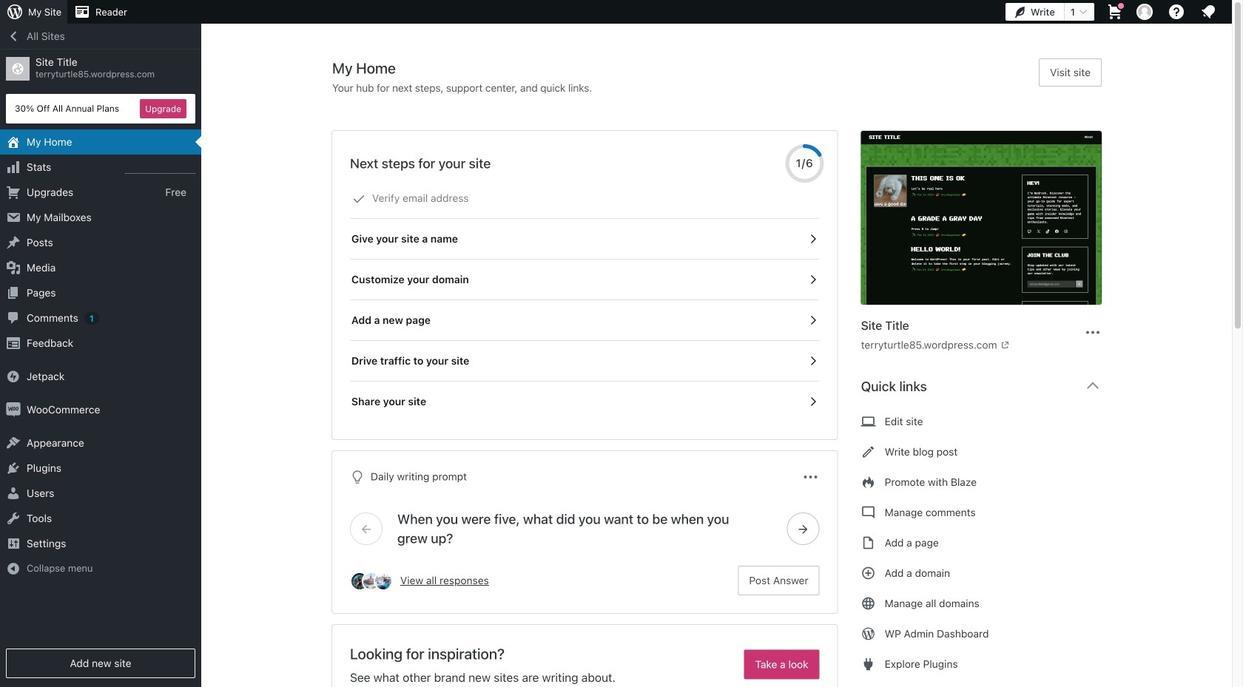 Task type: vqa. For each thing, say whether or not it's contained in the screenshot.
first Task enabled image from the bottom
yes



Task type: describe. For each thing, give the bounding box(es) containing it.
2 answered users image from the left
[[374, 572, 393, 591]]

1 answered users image from the left
[[362, 572, 381, 591]]

manage your notifications image
[[1200, 3, 1218, 21]]

mode_comment image
[[861, 504, 876, 522]]

toggle menu image
[[802, 469, 820, 486]]

3 task enabled image from the top
[[807, 314, 820, 327]]

edit image
[[861, 443, 876, 461]]

show next prompt image
[[797, 523, 810, 536]]

insert_drive_file image
[[861, 534, 876, 552]]

5 task enabled image from the top
[[807, 395, 820, 409]]

1 task enabled image from the top
[[807, 232, 820, 246]]

my profile image
[[1137, 4, 1153, 20]]

1 img image from the top
[[6, 369, 21, 384]]



Task type: locate. For each thing, give the bounding box(es) containing it.
more options for site site title image
[[1084, 324, 1102, 342]]

progress bar
[[786, 144, 824, 183]]

answered users image right answered users icon
[[374, 572, 393, 591]]

1 vertical spatial img image
[[6, 403, 21, 418]]

laptop image
[[861, 413, 876, 431]]

answered users image down show previous prompt icon
[[362, 572, 381, 591]]

answered users image
[[362, 572, 381, 591], [374, 572, 393, 591]]

highest hourly views 0 image
[[125, 164, 195, 174]]

0 vertical spatial img image
[[6, 369, 21, 384]]

main content
[[332, 58, 1114, 688]]

task enabled image
[[807, 232, 820, 246], [807, 273, 820, 286], [807, 314, 820, 327], [807, 355, 820, 368], [807, 395, 820, 409]]

my shopping cart image
[[1107, 3, 1124, 21]]

launchpad checklist element
[[350, 178, 820, 422]]

show previous prompt image
[[360, 523, 373, 536]]

2 task enabled image from the top
[[807, 273, 820, 286]]

2 img image from the top
[[6, 403, 21, 418]]

answered users image
[[350, 572, 369, 591]]

4 task enabled image from the top
[[807, 355, 820, 368]]

help image
[[1168, 3, 1186, 21]]

img image
[[6, 369, 21, 384], [6, 403, 21, 418]]



